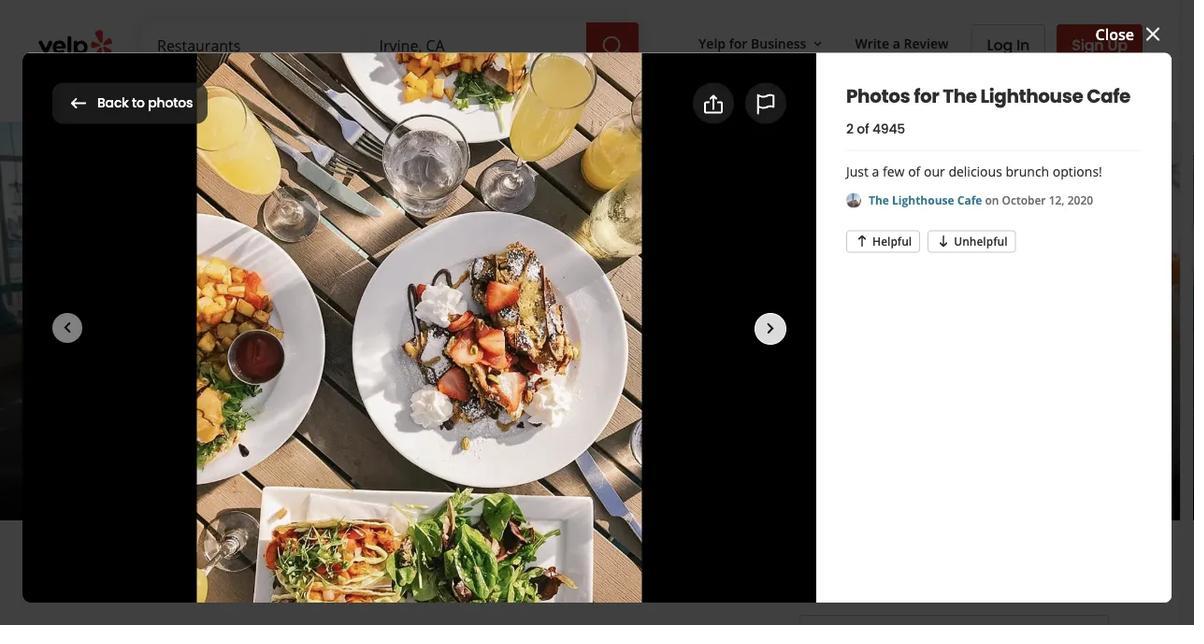 Task type: vqa. For each thing, say whether or not it's contained in the screenshot.
3rd the order from right
no



Task type: describe. For each thing, give the bounding box(es) containing it.
unhelpful button
[[928, 230, 1016, 253]]

follow button
[[591, 558, 698, 600]]

back to photos button
[[52, 83, 208, 124]]

(2701)
[[203, 155, 246, 175]]

food
[[163, 155, 199, 175]]

24 chevron down v2 image
[[380, 81, 403, 103]]

sign
[[1072, 34, 1104, 55]]

log in
[[987, 35, 1030, 56]]

a down see
[[360, 462, 367, 479]]

outside (941)
[[276, 155, 372, 175]]

24 camera v2 image
[[242, 568, 265, 590]]

write for write a review
[[855, 34, 890, 52]]

the lighthouse cafe link
[[869, 192, 985, 208]]

on
[[985, 192, 999, 208]]

the down 'review' in the right of the page
[[943, 83, 977, 109]]

drink
[[402, 155, 441, 175]]

8:00
[[217, 431, 247, 451]]

16 helpful v2 image
[[855, 234, 870, 249]]

helpful
[[873, 233, 912, 249]]

(941)
[[337, 155, 372, 175]]

write a review
[[855, 34, 949, 52]]

reservation
[[870, 574, 978, 600]]

0 horizontal spatial search image
[[601, 35, 624, 57]]

verified by the business a few days ago
[[200, 462, 455, 479]]

3.8 (3,279 reviews)
[[346, 357, 478, 377]]

2
[[846, 120, 854, 139]]

16 chevron down v2 image
[[810, 36, 825, 51]]

add photos link
[[678, 83, 825, 124]]

3.8
[[346, 357, 367, 377]]

write a review
[[100, 568, 204, 589]]

home services link
[[271, 67, 418, 122]]

add photo
[[272, 568, 350, 589]]

cafe down sign up link
[[1087, 83, 1131, 109]]

food (2701)
[[163, 155, 246, 175]]

2 of 4945
[[846, 120, 905, 139]]

review
[[156, 568, 204, 589]]

review
[[904, 34, 949, 52]]

24 chevron down v2 image for auto services
[[518, 81, 541, 103]]

log in link
[[971, 24, 1046, 65]]

back to photos
[[97, 94, 193, 112]]

sign up
[[1072, 34, 1128, 55]]

services for home services
[[327, 83, 376, 101]]

add photo link
[[226, 558, 366, 600]]

lighthouse down our
[[892, 192, 955, 208]]

yelp for business
[[699, 34, 807, 52]]

16 nothelpful v2 image
[[936, 234, 951, 249]]

lighthouse up '(3,279' on the left
[[263, 287, 514, 350]]

(3,279
[[371, 357, 414, 377]]

24 arrow left v2 image
[[67, 92, 90, 115]]

photos for the lighthouse cafe for a
[[846, 83, 1131, 109]]

add for add photo
[[272, 568, 302, 589]]

lighthouse up outside (941)
[[243, 85, 388, 122]]

sign up link
[[1057, 24, 1143, 65]]

-
[[278, 431, 283, 451]]

24 add photo v2 image
[[694, 92, 716, 115]]

yelp for business button
[[691, 26, 833, 60]]

photos for just
[[846, 83, 910, 109]]

american
[[536, 398, 608, 418]]

(413)
[[445, 155, 480, 175]]

photo of the lighthouse cafe - newport beach, ca, us. the perfect indoor atmosphere. image
[[0, 123, 665, 521]]

see hours
[[363, 434, 417, 449]]

brunch
[[1006, 163, 1050, 181]]

delicious
[[949, 163, 1002, 181]]

breakfast
[[314, 398, 387, 418]]

the lighthouse cafe
[[170, 287, 631, 350]]

in
[[1017, 35, 1030, 56]]

save button
[[485, 558, 583, 600]]

back
[[97, 94, 129, 112]]

previous photo image
[[56, 317, 79, 339]]

just
[[846, 163, 869, 181]]

Search photos text field
[[836, 85, 1142, 122]]

a for make a reservation
[[854, 574, 867, 600]]

(traditional)
[[611, 398, 704, 418]]

our
[[924, 163, 945, 181]]

for inside button
[[729, 34, 748, 52]]

verified
[[200, 462, 251, 479]]

claimed
[[189, 398, 248, 418]]

pm
[[320, 431, 343, 451]]

(3,279 reviews) link
[[371, 357, 478, 377]]

24 add v2 image
[[607, 568, 629, 590]]

reviews)
[[418, 357, 478, 377]]

menu (226)
[[623, 155, 703, 175]]

2020
[[1068, 192, 1093, 208]]

log
[[987, 35, 1013, 56]]

2 , from the left
[[528, 398, 532, 418]]



Task type: locate. For each thing, give the bounding box(es) containing it.
photos down business
[[758, 93, 809, 114]]

a right make
[[854, 574, 867, 600]]

1 services from the left
[[327, 83, 376, 101]]

business categories element
[[142, 67, 1143, 122]]

photos
[[758, 93, 809, 114], [148, 94, 193, 112]]

the up the helpful button
[[869, 192, 889, 208]]

2 horizontal spatial 24 chevron down v2 image
[[607, 81, 629, 103]]

breakfast & brunch , seafood , american (traditional)
[[314, 398, 704, 418]]

few
[[883, 163, 905, 181], [371, 462, 395, 479]]

share
[[419, 568, 462, 589]]

hours
[[385, 434, 417, 449]]

outside
[[276, 155, 333, 175]]

9:00
[[287, 431, 317, 451]]

1 horizontal spatial of
[[908, 163, 921, 181]]

photos for the lighthouse cafe down log
[[846, 83, 1131, 109]]

more
[[571, 83, 603, 101]]

close button
[[1096, 22, 1164, 46]]

photos inside button
[[148, 94, 193, 112]]

home services
[[286, 83, 376, 101]]

add right 24 camera v2 image
[[272, 568, 302, 589]]

photos
[[846, 83, 910, 109], [52, 85, 143, 122]]

3.8 star rating image
[[170, 352, 335, 382]]

services for auto services
[[465, 83, 514, 101]]

the
[[943, 83, 977, 109], [189, 85, 237, 122], [869, 192, 889, 208], [170, 287, 254, 350]]

more link
[[556, 67, 644, 122]]

a
[[893, 34, 901, 52], [872, 163, 880, 181], [360, 462, 367, 479], [142, 568, 152, 589], [854, 574, 867, 600]]

by
[[255, 462, 271, 479]]

services right auto
[[465, 83, 514, 101]]

photo of the lighthouse cafe - newport beach, ca, us. fluffy and delicious beignets! image
[[665, 123, 1194, 521]]

restaurants link
[[142, 67, 271, 122]]

breakfast & brunch link
[[314, 398, 460, 418]]

services left 24 chevron down v2 image
[[327, 83, 376, 101]]

write left 'review' in the right of the page
[[855, 34, 890, 52]]

add
[[724, 93, 754, 114], [272, 568, 302, 589]]

add for add photos
[[724, 93, 754, 114]]

24 chevron down v2 image
[[234, 81, 256, 103], [518, 81, 541, 103], [607, 81, 629, 103]]

cafe up drink on the top left
[[393, 85, 455, 122]]

next photo image
[[759, 318, 782, 340]]

october
[[1002, 192, 1046, 208]]

2 horizontal spatial for
[[914, 83, 939, 109]]

write
[[855, 34, 890, 52], [100, 568, 139, 589]]

share button
[[373, 558, 478, 600]]

4945
[[873, 120, 905, 139]]

inside
[[510, 155, 554, 175]]

save
[[531, 568, 567, 589]]

2 services from the left
[[465, 83, 514, 101]]

unhelpful
[[954, 233, 1008, 249]]

for for food (2701)
[[148, 85, 184, 122]]

0 vertical spatial of
[[857, 120, 869, 139]]

drink (413)
[[402, 155, 480, 175]]

see hours link
[[355, 431, 425, 454]]

for for just a few of our delicious brunch options!
[[914, 83, 939, 109]]

24 save outline v2 image
[[501, 568, 524, 590]]

0 vertical spatial add
[[724, 93, 754, 114]]

american (traditional) link
[[536, 398, 704, 418]]

a for write a review
[[142, 568, 152, 589]]

yelp
[[699, 34, 726, 52]]

a for write a review
[[893, 34, 901, 52]]

cafe up american
[[524, 287, 631, 350]]

24 flag v2 image
[[755, 93, 777, 116]]

(226)
[[668, 155, 703, 175]]

0 horizontal spatial 24 share v2 image
[[389, 568, 411, 590]]

close
[[1096, 24, 1134, 44]]

1 horizontal spatial photos for the lighthouse cafe
[[846, 83, 1131, 109]]

1 vertical spatial add
[[272, 568, 302, 589]]

brunch
[[406, 398, 460, 418]]

previous image
[[26, 306, 49, 329]]

search image up more link
[[601, 35, 624, 57]]

restaurants
[[157, 83, 230, 101]]

1 horizontal spatial search image
[[1120, 96, 1134, 111]]

(323)
[[558, 155, 593, 175]]

few right the just
[[883, 163, 905, 181]]

tab list containing food (2701)
[[52, 154, 718, 191]]

24 chevron down v2 image right more
[[607, 81, 629, 103]]

of
[[857, 120, 869, 139], [908, 163, 921, 181]]

24 share v2 image inside share button
[[389, 568, 411, 590]]

0 horizontal spatial photos
[[52, 85, 143, 122]]

0 horizontal spatial 24 chevron down v2 image
[[234, 81, 256, 103]]

follow
[[637, 568, 682, 589]]

0 horizontal spatial few
[[371, 462, 395, 479]]

1 horizontal spatial for
[[729, 34, 748, 52]]

24 chevron down v2 image inside 'auto services' link
[[518, 81, 541, 103]]

1 horizontal spatial 24 chevron down v2 image
[[518, 81, 541, 103]]

1 vertical spatial search image
[[1120, 96, 1134, 111]]

0 horizontal spatial services
[[327, 83, 376, 101]]

0 vertical spatial search image
[[601, 35, 624, 57]]

auto services link
[[418, 67, 556, 122]]

&
[[391, 398, 402, 418]]

a left 'review' in the right of the page
[[893, 34, 901, 52]]

None search field
[[142, 22, 643, 67]]

for right yelp
[[729, 34, 748, 52]]

add photos
[[724, 93, 809, 114]]

0 vertical spatial few
[[883, 163, 905, 181]]

0 horizontal spatial for
[[148, 85, 184, 122]]

0 horizontal spatial photos
[[148, 94, 193, 112]]

just a few of our delicious brunch options!
[[846, 163, 1103, 181]]

seafood link
[[468, 398, 528, 418]]

0 vertical spatial write
[[855, 34, 890, 52]]

to
[[132, 94, 145, 112]]

1 horizontal spatial add
[[724, 93, 754, 114]]

1 horizontal spatial write
[[855, 34, 890, 52]]

,
[[460, 398, 464, 418], [528, 398, 532, 418]]

of left our
[[908, 163, 921, 181]]

ago
[[432, 462, 455, 479]]

0 horizontal spatial photos for the lighthouse cafe
[[52, 85, 455, 122]]

24 close v2 image
[[1142, 23, 1164, 46]]

tab list
[[52, 154, 718, 191]]

seafood
[[468, 398, 528, 418]]

1 vertical spatial of
[[908, 163, 921, 181]]

cafe
[[1087, 83, 1131, 109], [393, 85, 455, 122], [957, 192, 982, 208], [524, 287, 631, 350]]

photos for the lighthouse cafe up (2701)
[[52, 85, 455, 122]]

0 horizontal spatial of
[[857, 120, 869, 139]]

24 share v2 image left the share
[[389, 568, 411, 590]]

photos for the lighthouse cafe
[[846, 83, 1131, 109], [52, 85, 455, 122]]

options!
[[1053, 163, 1103, 181]]

1 horizontal spatial photos
[[846, 83, 910, 109]]

1 horizontal spatial 24 share v2 image
[[702, 93, 725, 116]]

for right to
[[148, 85, 184, 122]]

open
[[170, 431, 209, 451]]

for down 'review' in the right of the page
[[914, 83, 939, 109]]

12,
[[1049, 192, 1065, 208]]

1 horizontal spatial services
[[465, 83, 514, 101]]

2 24 chevron down v2 image from the left
[[518, 81, 541, 103]]

24 share v2 image left 24 flag v2 image
[[702, 93, 725, 116]]

the up 3.8 star rating image
[[170, 287, 254, 350]]

3 24 chevron down v2 image from the left
[[607, 81, 629, 103]]

0 horizontal spatial write
[[100, 568, 139, 589]]

write for write a review
[[100, 568, 139, 589]]

1 horizontal spatial ,
[[528, 398, 532, 418]]

24 chevron down v2 image inside restaurants link
[[234, 81, 256, 103]]

1 horizontal spatial photos
[[758, 93, 809, 114]]

write a review link
[[55, 558, 219, 600]]

photos for food
[[52, 85, 143, 122]]

1 24 chevron down v2 image from the left
[[234, 81, 256, 103]]

, left american
[[528, 398, 532, 418]]

24 chevron down v2 image right auto services
[[518, 81, 541, 103]]

24 share v2 image
[[702, 93, 725, 116], [389, 568, 411, 590]]

search image down up
[[1120, 96, 1134, 111]]

photos right to
[[148, 94, 193, 112]]

home
[[286, 83, 324, 101]]

make
[[799, 574, 851, 600]]

the
[[274, 462, 296, 479]]

$$
[[272, 398, 290, 418]]

1 vertical spatial few
[[371, 462, 395, 479]]

up
[[1108, 34, 1128, 55]]

auto services
[[433, 83, 514, 101]]

photo
[[306, 568, 350, 589]]

the lighthouse cafe on october 12, 2020
[[869, 192, 1093, 208]]

of right 2
[[857, 120, 869, 139]]

search image
[[601, 35, 624, 57], [1120, 96, 1134, 111]]

a right the just
[[872, 163, 880, 181]]

a for just a few of our delicious brunch options!
[[872, 163, 880, 181]]

photos for the lighthouse cafe for (2701)
[[52, 85, 455, 122]]

0 horizontal spatial add
[[272, 568, 302, 589]]

, left seafood link on the bottom of the page
[[460, 398, 464, 418]]

am
[[251, 431, 274, 451]]

lighthouse down in
[[981, 83, 1083, 109]]

0 vertical spatial 24 share v2 image
[[702, 93, 725, 116]]

24 chevron down v2 image right restaurants
[[234, 81, 256, 103]]

24 chevron down v2 image inside more link
[[607, 81, 629, 103]]

menu
[[623, 155, 664, 175]]

write left review
[[100, 568, 139, 589]]

0 horizontal spatial ,
[[460, 398, 464, 418]]

cafe left on
[[957, 192, 982, 208]]

see
[[363, 434, 382, 449]]

business
[[751, 34, 807, 52]]

inside (323)
[[510, 155, 593, 175]]

1 , from the left
[[460, 398, 464, 418]]

24 chevron down v2 image for restaurants
[[234, 81, 256, 103]]

lighthouse
[[981, 83, 1083, 109], [243, 85, 388, 122], [892, 192, 955, 208], [263, 287, 514, 350]]

1 vertical spatial 24 share v2 image
[[389, 568, 411, 590]]

1 vertical spatial write
[[100, 568, 139, 589]]

a left review
[[142, 568, 152, 589]]

Select a date text field
[[799, 615, 1109, 626]]

few down see hours link
[[371, 462, 395, 479]]

the up the food (2701)
[[189, 85, 237, 122]]

days
[[398, 462, 428, 479]]

write a review link
[[848, 26, 956, 60]]

helpful button
[[846, 230, 920, 253]]

24 chevron down v2 image for more
[[607, 81, 629, 103]]

1 horizontal spatial few
[[883, 163, 905, 181]]

add left 24 flag v2 image
[[724, 93, 754, 114]]



